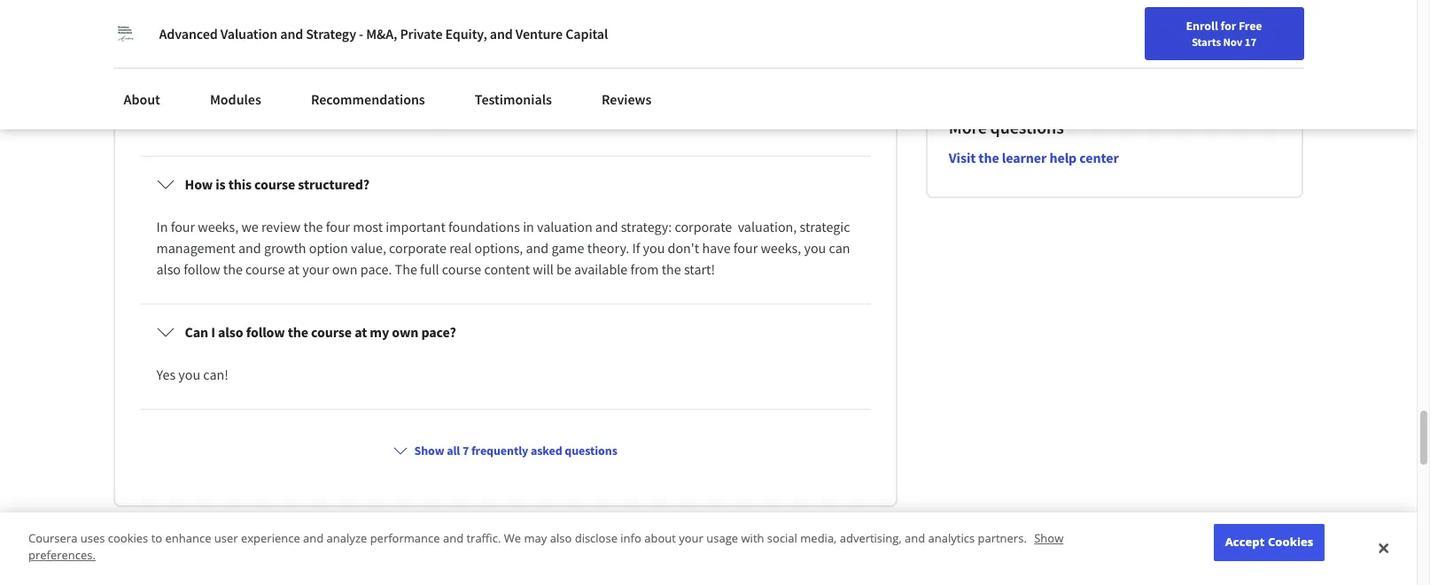 Task type: locate. For each thing, give the bounding box(es) containing it.
0 vertical spatial also
[[156, 261, 181, 279]]

-
[[359, 25, 363, 43]]

can!
[[203, 366, 229, 384]]

new
[[1214, 20, 1237, 36]]

uses
[[80, 531, 105, 547]]

0 vertical spatial weeks,
[[198, 218, 239, 236]]

info
[[621, 531, 641, 547]]

private
[[400, 25, 443, 43]]

in inside log in link
[[1313, 20, 1323, 36]]

own right the my
[[392, 324, 419, 341]]

also right the may
[[550, 531, 572, 547]]

2 vertical spatial also
[[550, 531, 572, 547]]

0 horizontal spatial at
[[288, 261, 300, 279]]

weeks, down valuation,
[[761, 240, 801, 257]]

for
[[1221, 18, 1236, 34]]

2 vertical spatial questions
[[565, 443, 617, 459]]

show all 7 frequently asked questions
[[414, 443, 617, 459]]

four up option
[[326, 218, 350, 236]]

0 horizontal spatial asked
[[233, 7, 295, 39]]

show all 7 frequently asked questions button
[[386, 435, 624, 467]]

at
[[288, 261, 300, 279], [355, 324, 367, 341]]

my
[[370, 324, 389, 341]]

four right the have on the top of page
[[733, 240, 758, 257]]

0 horizontal spatial also
[[156, 261, 181, 279]]

reviews
[[602, 90, 652, 108]]

1 vertical spatial show
[[1034, 531, 1064, 547]]

at down growth
[[288, 261, 300, 279]]

traffic.
[[467, 531, 501, 547]]

1 horizontal spatial questions
[[565, 443, 617, 459]]

four
[[171, 218, 195, 236], [326, 218, 350, 236], [733, 240, 758, 257]]

how is this course structured?
[[185, 176, 370, 193]]

7
[[462, 443, 469, 459]]

0 horizontal spatial in
[[156, 218, 168, 236]]

you right yes
[[178, 366, 200, 384]]

enhance
[[165, 531, 211, 547]]

if
[[632, 240, 640, 257]]

0 horizontal spatial own
[[332, 261, 358, 279]]

testimonials
[[475, 90, 552, 108]]

0 horizontal spatial questions
[[300, 7, 403, 39]]

1 horizontal spatial own
[[392, 324, 419, 341]]

don't
[[668, 240, 699, 257]]

2 vertical spatial your
[[679, 531, 703, 547]]

at inside can i also follow the course at my own pace? dropdown button
[[355, 324, 367, 341]]

None search field
[[253, 11, 678, 47]]

corporate down important
[[389, 240, 447, 257]]

log in link
[[1283, 18, 1332, 39]]

analyze
[[327, 531, 367, 547]]

0 vertical spatial your
[[1188, 20, 1212, 36]]

valuation
[[537, 218, 592, 236]]

reviews link
[[591, 80, 662, 119]]

media,
[[800, 531, 837, 547]]

usage
[[706, 531, 738, 547]]

2 horizontal spatial your
[[1188, 20, 1212, 36]]

own
[[332, 261, 358, 279], [392, 324, 419, 341]]

venture
[[516, 25, 563, 43]]

in up management
[[156, 218, 168, 236]]

the left the my
[[288, 324, 308, 341]]

in
[[1313, 20, 1323, 36], [156, 218, 168, 236]]

0 vertical spatial own
[[332, 261, 358, 279]]

corporate up the have on the top of page
[[675, 218, 732, 236]]

follow
[[184, 261, 220, 279], [246, 324, 285, 341]]

show
[[414, 443, 444, 459], [1034, 531, 1064, 547]]

m&a,
[[366, 25, 397, 43]]

own down option
[[332, 261, 358, 279]]

yes you can!
[[156, 366, 229, 384]]

course down growth
[[246, 261, 285, 279]]

find
[[1163, 20, 1186, 36]]

questions
[[300, 7, 403, 39], [990, 116, 1064, 139], [565, 443, 617, 459]]

and left analyze
[[303, 531, 324, 547]]

in right 'log'
[[1313, 20, 1323, 36]]

1 vertical spatial also
[[218, 324, 243, 341]]

1 horizontal spatial also
[[218, 324, 243, 341]]

follow right i
[[246, 324, 285, 341]]

1 vertical spatial own
[[392, 324, 419, 341]]

coursera
[[28, 531, 77, 547]]

asked
[[233, 7, 295, 39], [531, 443, 562, 459]]

the right visit
[[979, 149, 999, 167]]

with
[[741, 531, 764, 547]]

how
[[185, 176, 213, 193]]

0 vertical spatial show
[[414, 443, 444, 459]]

course right this
[[254, 176, 295, 193]]

also right i
[[218, 324, 243, 341]]

cookies
[[1268, 534, 1314, 550]]

follow down management
[[184, 261, 220, 279]]

you down strategic at the top of the page
[[804, 240, 826, 257]]

advertising,
[[840, 531, 902, 547]]

1 horizontal spatial at
[[355, 324, 367, 341]]

1 horizontal spatial in
[[1313, 20, 1323, 36]]

structured?
[[298, 176, 370, 193]]

footer
[[0, 551, 1417, 586]]

course down real
[[442, 261, 481, 279]]

own inside in four weeks, we review the four most important foundations in valuation and strategy: corporate  valuation, strategic management and growth option value, corporate real options, and game theory. if you don't have four weeks, you can also follow the course at your own pace. the full course content will be available from the start!
[[332, 261, 358, 279]]

help
[[1049, 149, 1077, 167]]

free
[[1239, 18, 1262, 34]]

0 vertical spatial questions
[[300, 7, 403, 39]]

1 vertical spatial weeks,
[[761, 240, 801, 257]]

you right if
[[643, 240, 665, 257]]

2 horizontal spatial questions
[[990, 116, 1064, 139]]

0 horizontal spatial follow
[[184, 261, 220, 279]]

strategy:
[[621, 218, 672, 236]]

can
[[829, 240, 850, 257]]

show preferences. link
[[28, 531, 1064, 564]]

0 horizontal spatial show
[[414, 443, 444, 459]]

full
[[420, 261, 439, 279]]

and
[[280, 25, 303, 43], [490, 25, 513, 43], [595, 218, 618, 236], [238, 240, 261, 257], [526, 240, 549, 257], [303, 531, 324, 547], [443, 531, 464, 547], [905, 531, 925, 547]]

show left all
[[414, 443, 444, 459]]

is
[[216, 176, 226, 193]]

important
[[386, 218, 446, 236]]

frequently
[[113, 7, 228, 39]]

the
[[979, 149, 999, 167], [303, 218, 323, 236], [223, 261, 243, 279], [662, 261, 681, 279], [288, 324, 308, 341]]

follow inside in four weeks, we review the four most important foundations in valuation and strategy: corporate  valuation, strategic management and growth option value, corporate real options, and game theory. if you don't have four weeks, you can also follow the course at your own pace. the full course content will be available from the start!
[[184, 261, 220, 279]]

show inside show preferences.
[[1034, 531, 1064, 547]]

own inside dropdown button
[[392, 324, 419, 341]]

1 vertical spatial in
[[156, 218, 168, 236]]

asked right frequently
[[531, 443, 562, 459]]

weeks,
[[198, 218, 239, 236], [761, 240, 801, 257]]

strategic
[[800, 218, 850, 236]]

accept cookies
[[1225, 534, 1314, 550]]

about
[[644, 531, 676, 547]]

at left the my
[[355, 324, 367, 341]]

learner
[[1002, 149, 1047, 167]]

0 vertical spatial follow
[[184, 261, 220, 279]]

1 vertical spatial asked
[[531, 443, 562, 459]]

1 horizontal spatial weeks,
[[761, 240, 801, 257]]

this
[[228, 176, 252, 193]]

find your new career
[[1163, 20, 1274, 36]]

content
[[484, 261, 530, 279]]

0 horizontal spatial your
[[302, 261, 329, 279]]

0 vertical spatial asked
[[233, 7, 295, 39]]

1 vertical spatial questions
[[990, 116, 1064, 139]]

the
[[395, 261, 417, 279]]

center
[[1080, 149, 1119, 167]]

2 horizontal spatial also
[[550, 531, 572, 547]]

0 vertical spatial in
[[1313, 20, 1323, 36]]

2 horizontal spatial you
[[804, 240, 826, 257]]

may
[[524, 531, 547, 547]]

weeks, up management
[[198, 218, 239, 236]]

1 horizontal spatial corporate
[[675, 218, 732, 236]]

show inside dropdown button
[[414, 443, 444, 459]]

1 horizontal spatial follow
[[246, 324, 285, 341]]

1 vertical spatial corporate
[[389, 240, 447, 257]]

1 horizontal spatial asked
[[531, 443, 562, 459]]

foundations
[[448, 218, 520, 236]]

1 vertical spatial at
[[355, 324, 367, 341]]

four up management
[[171, 218, 195, 236]]

1 vertical spatial your
[[302, 261, 329, 279]]

asked left strategy
[[233, 7, 295, 39]]

0 vertical spatial at
[[288, 261, 300, 279]]

1 horizontal spatial show
[[1034, 531, 1064, 547]]

1 vertical spatial follow
[[246, 324, 285, 341]]

testimonials link
[[464, 80, 563, 119]]

and left the traffic.
[[443, 531, 464, 547]]

review
[[261, 218, 301, 236]]

can
[[185, 324, 208, 341]]

value,
[[351, 240, 386, 257]]

and up theory.
[[595, 218, 618, 236]]

show right partners.
[[1034, 531, 1064, 547]]

also inside in four weeks, we review the four most important foundations in valuation and strategy: corporate  valuation, strategic management and growth option value, corporate real options, and game theory. if you don't have four weeks, you can also follow the course at your own pace. the full course content will be available from the start!
[[156, 261, 181, 279]]

course
[[254, 176, 295, 193], [246, 261, 285, 279], [442, 261, 481, 279], [311, 324, 352, 341]]

also down management
[[156, 261, 181, 279]]

show preferences.
[[28, 531, 1064, 564]]

we
[[504, 531, 521, 547]]

corporate
[[675, 218, 732, 236], [389, 240, 447, 257]]



Task type: describe. For each thing, give the bounding box(es) containing it.
can i also follow the course at my own pace?
[[185, 324, 456, 341]]

show for show preferences.
[[1034, 531, 1064, 547]]

find your new career link
[[1154, 18, 1283, 40]]

asked inside dropdown button
[[531, 443, 562, 459]]

accept
[[1225, 534, 1265, 550]]

pace.
[[360, 261, 392, 279]]

option
[[309, 240, 348, 257]]

visit the learner help center
[[949, 149, 1119, 167]]

also inside dropdown button
[[218, 324, 243, 341]]

pace?
[[421, 324, 456, 341]]

options,
[[475, 240, 523, 257]]

about link
[[113, 80, 171, 119]]

show for show all 7 frequently asked questions
[[414, 443, 444, 459]]

more questions
[[949, 116, 1064, 139]]

0 vertical spatial corporate
[[675, 218, 732, 236]]

be
[[557, 261, 571, 279]]

1 horizontal spatial four
[[326, 218, 350, 236]]

0 horizontal spatial you
[[178, 366, 200, 384]]

recommendations link
[[300, 80, 436, 119]]

nov
[[1223, 35, 1243, 49]]

real
[[449, 240, 472, 257]]

at inside in four weeks, we review the four most important foundations in valuation and strategy: corporate  valuation, strategic management and growth option value, corporate real options, and game theory. if you don't have four weeks, you can also follow the course at your own pace. the full course content will be available from the start!
[[288, 261, 300, 279]]

and left strategy
[[280, 25, 303, 43]]

analytics
[[928, 531, 975, 547]]

starts
[[1192, 35, 1221, 49]]

1 horizontal spatial your
[[679, 531, 703, 547]]

most
[[353, 218, 383, 236]]

all
[[447, 443, 460, 459]]

will
[[533, 261, 554, 279]]

partners.
[[978, 531, 1027, 547]]

and left analytics
[[905, 531, 925, 547]]

visit the learner help center link
[[949, 149, 1119, 167]]

0 horizontal spatial corporate
[[389, 240, 447, 257]]

in inside in four weeks, we review the four most important foundations in valuation and strategy: corporate  valuation, strategic management and growth option value, corporate real options, and game theory. if you don't have four weeks, you can also follow the course at your own pace. the full course content will be available from the start!
[[156, 218, 168, 236]]

i
[[211, 324, 215, 341]]

equity,
[[445, 25, 487, 43]]

in
[[523, 218, 534, 236]]

career
[[1240, 20, 1274, 36]]

accept cookies button
[[1214, 525, 1325, 561]]

and down we
[[238, 240, 261, 257]]

how is this course structured? button
[[142, 160, 868, 209]]

coursera image
[[21, 14, 134, 43]]

from
[[630, 261, 659, 279]]

social
[[767, 531, 797, 547]]

enroll for free starts nov 17
[[1186, 18, 1262, 49]]

modules link
[[199, 80, 272, 119]]

17
[[1245, 35, 1257, 49]]

and up will
[[526, 240, 549, 257]]

valuation
[[220, 25, 277, 43]]

management
[[156, 240, 236, 257]]

2 horizontal spatial four
[[733, 240, 758, 257]]

frequently asked questions
[[113, 7, 403, 39]]

and right equity,
[[490, 25, 513, 43]]

the down management
[[223, 261, 243, 279]]

disclose
[[575, 531, 618, 547]]

follow inside can i also follow the course at my own pace? dropdown button
[[246, 324, 285, 341]]

user
[[214, 531, 238, 547]]

erasmus university rotterdam image
[[113, 21, 138, 46]]

more
[[949, 116, 987, 139]]

1 horizontal spatial you
[[643, 240, 665, 257]]

collapsed list
[[136, 91, 874, 586]]

the up option
[[303, 218, 323, 236]]

preferences.
[[28, 548, 96, 564]]

frequently
[[471, 443, 528, 459]]

your inside in four weeks, we review the four most important foundations in valuation and strategy: corporate  valuation, strategic management and growth option value, corporate real options, and game theory. if you don't have four weeks, you can also follow the course at your own pace. the full course content will be available from the start!
[[302, 261, 329, 279]]

coursera uses cookies to enhance user experience and analyze performance and traffic. we may also disclose info about your usage with social media, advertising, and analytics partners.
[[28, 531, 1030, 547]]

recommendations
[[311, 90, 425, 108]]

the inside dropdown button
[[288, 324, 308, 341]]

performance
[[370, 531, 440, 547]]

growth
[[264, 240, 306, 257]]

course left the my
[[311, 324, 352, 341]]

game
[[552, 240, 584, 257]]

theory.
[[587, 240, 629, 257]]

0 horizontal spatial weeks,
[[198, 218, 239, 236]]

the down "don't"
[[662, 261, 681, 279]]

advanced valuation and strategy - m&a, private equity, and venture capital
[[159, 25, 608, 43]]

start!
[[684, 261, 715, 279]]

questions inside dropdown button
[[565, 443, 617, 459]]

can i also follow the course at my own pace? button
[[142, 308, 868, 357]]

strategy
[[306, 25, 356, 43]]

in four weeks, we review the four most important foundations in valuation and strategy: corporate  valuation, strategic management and growth option value, corporate real options, and game theory. if you don't have four weeks, you can also follow the course at your own pace. the full course content will be available from the start!
[[156, 218, 853, 279]]

about
[[124, 90, 160, 108]]

modules
[[210, 90, 261, 108]]

valuation,
[[738, 218, 797, 236]]

visit
[[949, 149, 976, 167]]

0 horizontal spatial four
[[171, 218, 195, 236]]



Task type: vqa. For each thing, say whether or not it's contained in the screenshot.
THE MANAGEMENT
yes



